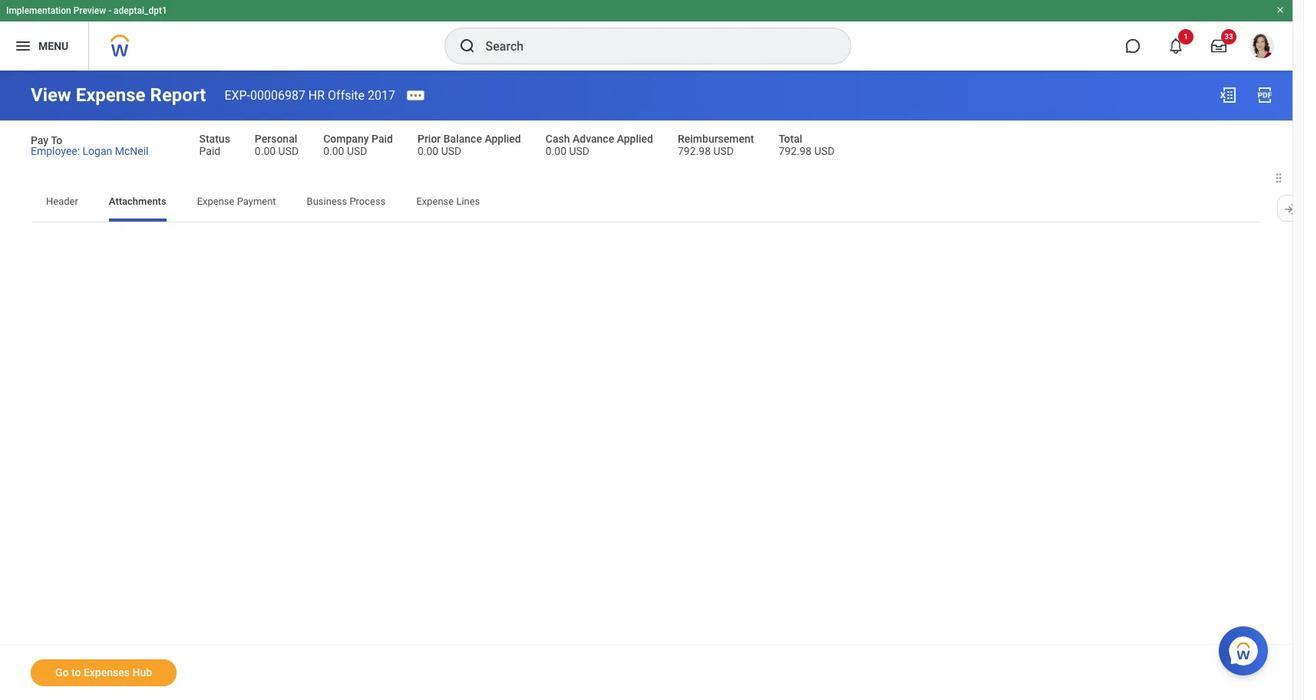 Task type: locate. For each thing, give the bounding box(es) containing it.
usd
[[278, 145, 299, 157], [347, 145, 367, 157], [441, 145, 462, 157], [569, 145, 590, 157], [714, 145, 734, 157], [814, 145, 835, 157]]

00006987
[[250, 88, 305, 102]]

2 usd from the left
[[347, 145, 367, 157]]

applied right balance
[[485, 133, 521, 145]]

tab list
[[31, 185, 1262, 222]]

cash
[[546, 133, 570, 145]]

1 horizontal spatial paid
[[372, 133, 393, 145]]

payment
[[237, 196, 276, 207]]

0.00 inside company paid 0.00 usd
[[323, 145, 344, 157]]

0 horizontal spatial applied
[[485, 133, 521, 145]]

792.98 inside total 792.98 usd
[[779, 145, 812, 157]]

0.00 inside cash advance applied 0.00 usd
[[546, 145, 567, 157]]

menu banner
[[0, 0, 1293, 71]]

expense left lines
[[416, 196, 454, 207]]

advance
[[573, 133, 614, 145]]

792.98
[[678, 145, 711, 157], [779, 145, 812, 157]]

total 792.98 usd
[[779, 133, 835, 157]]

view expense report
[[31, 84, 206, 106]]

go
[[55, 667, 69, 679]]

justify image
[[14, 37, 32, 55]]

6 usd from the left
[[814, 145, 835, 157]]

menu
[[38, 40, 69, 52]]

reimbursement
[[678, 133, 754, 145]]

0.00
[[255, 145, 276, 157], [323, 145, 344, 157], [418, 145, 439, 157], [546, 145, 567, 157]]

paid up expense payment
[[199, 145, 220, 157]]

2 792.98 from the left
[[779, 145, 812, 157]]

employee: logan mcneil
[[31, 145, 149, 157]]

0.00 up payment
[[255, 145, 276, 157]]

mcneil
[[115, 145, 149, 157]]

1 horizontal spatial 792.98
[[779, 145, 812, 157]]

expense payment
[[197, 196, 276, 207]]

0.00 left advance
[[546, 145, 567, 157]]

0 horizontal spatial paid
[[199, 145, 220, 157]]

2 applied from the left
[[617, 133, 653, 145]]

paid inside company paid 0.00 usd
[[372, 133, 393, 145]]

go to expenses hub button
[[31, 660, 177, 687]]

-
[[108, 5, 111, 16]]

paid right company
[[372, 133, 393, 145]]

5 usd from the left
[[714, 145, 734, 157]]

33 button
[[1202, 29, 1237, 63]]

hub
[[132, 667, 152, 679]]

paid inside status paid
[[199, 145, 220, 157]]

applied for prior balance applied
[[485, 133, 521, 145]]

1 792.98 from the left
[[678, 145, 711, 157]]

2 horizontal spatial expense
[[416, 196, 454, 207]]

paid
[[372, 133, 393, 145], [199, 145, 220, 157]]

usd inside company paid 0.00 usd
[[347, 145, 367, 157]]

1 button
[[1159, 29, 1194, 63]]

pay to
[[31, 134, 62, 147]]

0.00 left balance
[[418, 145, 439, 157]]

applied right advance
[[617, 133, 653, 145]]

paid for company paid 0.00 usd
[[372, 133, 393, 145]]

1 horizontal spatial expense
[[197, 196, 234, 207]]

expense for expense lines
[[416, 196, 454, 207]]

usd inside personal 0.00 usd
[[278, 145, 299, 157]]

view
[[31, 84, 71, 106]]

expense
[[76, 84, 146, 106], [197, 196, 234, 207], [416, 196, 454, 207]]

hr
[[309, 88, 325, 102]]

usd inside cash advance applied 0.00 usd
[[569, 145, 590, 157]]

tab list containing header
[[31, 185, 1262, 222]]

search image
[[458, 37, 476, 55]]

cash advance applied 0.00 usd
[[546, 133, 653, 157]]

applied inside cash advance applied 0.00 usd
[[617, 133, 653, 145]]

0.00 up business
[[323, 145, 344, 157]]

0.00 inside personal 0.00 usd
[[255, 145, 276, 157]]

expense up logan
[[76, 84, 146, 106]]

export to excel image
[[1219, 86, 1238, 104]]

792.98 inside reimbursement 792.98 usd
[[678, 145, 711, 157]]

1 usd from the left
[[278, 145, 299, 157]]

total
[[779, 133, 802, 145]]

applied
[[485, 133, 521, 145], [617, 133, 653, 145]]

report
[[150, 84, 206, 106]]

4 usd from the left
[[569, 145, 590, 157]]

view printable version (pdf) image
[[1256, 86, 1274, 104]]

2 0.00 from the left
[[323, 145, 344, 157]]

4 0.00 from the left
[[546, 145, 567, 157]]

1 0.00 from the left
[[255, 145, 276, 157]]

menu button
[[0, 21, 88, 71]]

1 horizontal spatial applied
[[617, 133, 653, 145]]

pay
[[31, 134, 48, 147]]

33
[[1225, 32, 1233, 41]]

applied inside prior balance applied 0.00 usd
[[485, 133, 521, 145]]

employee: logan mcneil link
[[31, 142, 149, 157]]

profile logan mcneil image
[[1250, 34, 1274, 61]]

0 horizontal spatial 792.98
[[678, 145, 711, 157]]

to
[[51, 134, 62, 147]]

expense left payment
[[197, 196, 234, 207]]

company
[[323, 133, 369, 145]]

adeptai_dpt1
[[114, 5, 167, 16]]

1 applied from the left
[[485, 133, 521, 145]]

employee:
[[31, 145, 80, 157]]

implementation preview -   adeptai_dpt1
[[6, 5, 167, 16]]

3 0.00 from the left
[[418, 145, 439, 157]]

792.98 for reimbursement
[[678, 145, 711, 157]]

3 usd from the left
[[441, 145, 462, 157]]



Task type: vqa. For each thing, say whether or not it's contained in the screenshot.


Task type: describe. For each thing, give the bounding box(es) containing it.
notifications large image
[[1168, 38, 1184, 54]]

prior
[[418, 133, 441, 145]]

2017
[[368, 88, 395, 102]]

company paid 0.00 usd
[[323, 133, 393, 157]]

exp-00006987 hr offsite 2017 link
[[224, 88, 395, 102]]

prior balance applied 0.00 usd
[[418, 133, 521, 157]]

balance
[[444, 133, 482, 145]]

preview
[[73, 5, 106, 16]]

implementation
[[6, 5, 71, 16]]

0 horizontal spatial expense
[[76, 84, 146, 106]]

close environment banner image
[[1276, 5, 1285, 15]]

exp-
[[224, 88, 250, 102]]

usd inside total 792.98 usd
[[814, 145, 835, 157]]

expense lines
[[416, 196, 480, 207]]

reimbursement 792.98 usd
[[678, 133, 754, 157]]

exp-00006987 hr offsite 2017
[[224, 88, 395, 102]]

lines
[[456, 196, 480, 207]]

expense for expense payment
[[197, 196, 234, 207]]

to
[[71, 667, 81, 679]]

usd inside prior balance applied 0.00 usd
[[441, 145, 462, 157]]

expenses
[[84, 667, 130, 679]]

status paid
[[199, 133, 230, 157]]

status
[[199, 133, 230, 145]]

paid for status paid
[[199, 145, 220, 157]]

view expense report main content
[[0, 71, 1293, 701]]

tab list inside view expense report main content
[[31, 185, 1262, 222]]

go to expenses hub
[[55, 667, 152, 679]]

header
[[46, 196, 78, 207]]

inbox large image
[[1211, 38, 1227, 54]]

business process
[[307, 196, 386, 207]]

business
[[307, 196, 347, 207]]

Search Workday  search field
[[486, 29, 819, 63]]

logan
[[83, 145, 112, 157]]

process
[[350, 196, 386, 207]]

usd inside reimbursement 792.98 usd
[[714, 145, 734, 157]]

792.98 for total
[[779, 145, 812, 157]]

offsite
[[328, 88, 365, 102]]

personal 0.00 usd
[[255, 133, 299, 157]]

attachments
[[109, 196, 166, 207]]

1
[[1184, 32, 1188, 41]]

applied for cash advance applied
[[617, 133, 653, 145]]

personal
[[255, 133, 297, 145]]

0.00 inside prior balance applied 0.00 usd
[[418, 145, 439, 157]]



